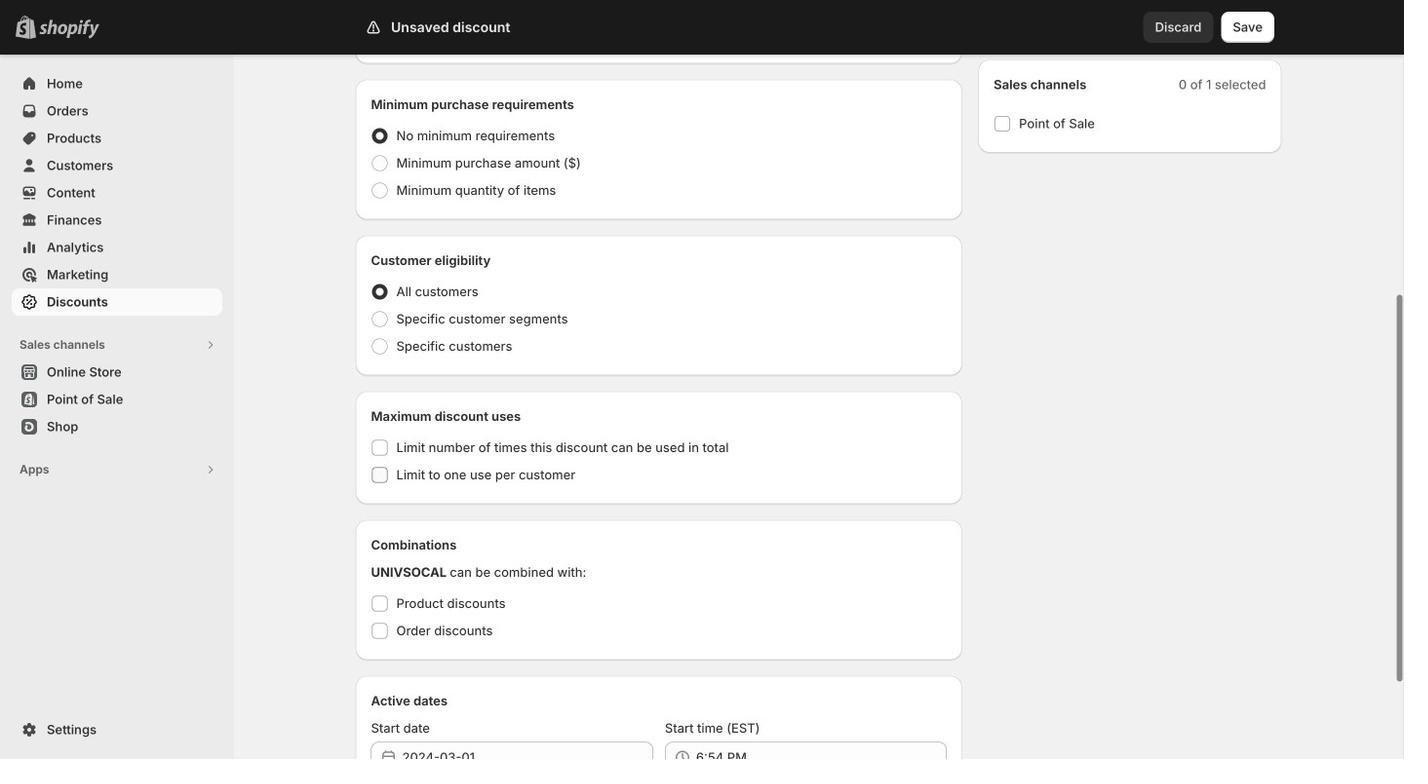 Task type: locate. For each thing, give the bounding box(es) containing it.
YYYY-MM-DD text field
[[402, 743, 653, 760]]

Enter time text field
[[696, 743, 947, 760]]



Task type: describe. For each thing, give the bounding box(es) containing it.
shopify image
[[39, 19, 99, 39]]



Task type: vqa. For each thing, say whether or not it's contained in the screenshot.
dialog
no



